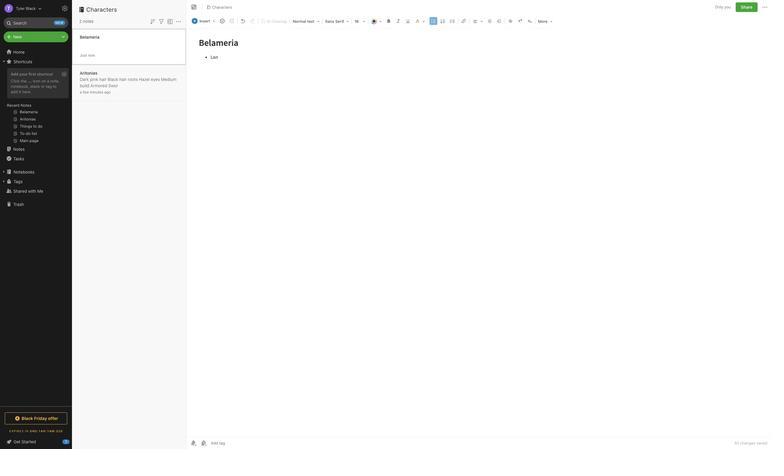 Task type: describe. For each thing, give the bounding box(es) containing it.
home link
[[0, 47, 72, 57]]

Insert field
[[190, 17, 217, 25]]

offer
[[48, 416, 58, 421]]

get
[[13, 439, 20, 445]]

in
[[25, 430, 29, 433]]

ago
[[104, 90, 111, 94]]

bulleted list image
[[429, 17, 438, 25]]

16
[[355, 19, 359, 24]]

black inside dark pink hair black hair roots hazel eyes medium build armored swor
[[108, 77, 118, 82]]

belameria
[[80, 34, 100, 39]]

new
[[55, 21, 64, 25]]

expand notebooks image
[[1, 169, 6, 174]]

note,
[[50, 79, 60, 83]]

new button
[[4, 31, 68, 42]]

new
[[13, 34, 22, 39]]

text
[[307, 19, 314, 24]]

click the ...
[[11, 79, 32, 83]]

More field
[[536, 17, 555, 25]]

Search text field
[[8, 17, 64, 28]]

normal
[[293, 19, 306, 24]]

tyler
[[16, 6, 25, 11]]

tree containing home
[[0, 47, 72, 406]]

Help and Learning task checklist field
[[0, 437, 72, 447]]

1 vertical spatial more actions field
[[175, 17, 182, 25]]

2 notes
[[79, 19, 94, 24]]

click
[[11, 79, 20, 83]]

2
[[79, 19, 82, 24]]

dark
[[80, 77, 89, 82]]

pink
[[90, 77, 98, 82]]

new search field
[[8, 17, 65, 28]]

add a reminder image
[[190, 440, 197, 447]]

superscript image
[[516, 17, 524, 25]]

settings image
[[61, 5, 68, 12]]

your
[[19, 72, 28, 76]]

tyler black
[[16, 6, 36, 11]]

all
[[735, 441, 739, 446]]

Heading level field
[[291, 17, 322, 25]]

7
[[65, 440, 67, 444]]

changes
[[740, 441, 756, 446]]

started
[[22, 439, 36, 445]]

shared
[[13, 189, 27, 194]]

saved
[[757, 441, 767, 446]]

shared with me link
[[0, 186, 72, 196]]

add
[[11, 72, 18, 76]]

with
[[28, 189, 36, 194]]

hazel
[[139, 77, 150, 82]]

click to collapse image
[[70, 438, 74, 445]]

Font family field
[[323, 17, 351, 25]]

serif
[[335, 19, 344, 24]]

roots
[[128, 77, 138, 82]]

Font size field
[[352, 17, 367, 25]]

share button
[[736, 2, 758, 12]]

sans
[[325, 19, 334, 24]]

armored
[[90, 83, 107, 88]]

aritonias
[[80, 70, 97, 75]]

sans serif
[[325, 19, 344, 24]]

or
[[41, 84, 45, 89]]

tags button
[[0, 177, 72, 186]]

2 hair from the left
[[119, 77, 127, 82]]

medium
[[161, 77, 176, 82]]

tasks button
[[0, 154, 72, 163]]

insert
[[199, 19, 210, 23]]

black inside black friday offer popup button
[[22, 416, 33, 421]]

notebook,
[[11, 84, 29, 89]]

underline image
[[404, 17, 412, 25]]

trash link
[[0, 199, 72, 209]]

more
[[538, 19, 548, 24]]

a inside note list element
[[80, 90, 82, 94]]

indent image
[[486, 17, 494, 25]]

recent
[[7, 103, 20, 108]]

notebooks
[[13, 169, 35, 174]]

View options field
[[165, 17, 174, 25]]

expand tags image
[[1, 179, 6, 184]]

few
[[83, 90, 89, 94]]

italic image
[[394, 17, 403, 25]]

notes
[[83, 19, 94, 24]]

just now
[[80, 53, 95, 57]]

tags
[[13, 179, 23, 184]]

task image
[[218, 17, 226, 25]]



Task type: locate. For each thing, give the bounding box(es) containing it.
hair up armored
[[99, 77, 107, 82]]

trash
[[13, 202, 24, 207]]

hair
[[99, 77, 107, 82], [119, 77, 127, 82]]

Highlight field
[[413, 17, 427, 25]]

group inside tree
[[0, 66, 72, 147]]

0 horizontal spatial characters
[[86, 6, 117, 13]]

now
[[88, 53, 95, 57]]

0 horizontal spatial hair
[[99, 77, 107, 82]]

numbered list image
[[439, 17, 447, 25]]

note window element
[[186, 0, 772, 449]]

0 vertical spatial more actions image
[[761, 4, 769, 11]]

only
[[715, 5, 723, 9]]

first
[[29, 72, 36, 76]]

0 horizontal spatial more actions image
[[175, 18, 182, 25]]

recent notes
[[7, 103, 31, 108]]

hair left roots
[[119, 77, 127, 82]]

black
[[26, 6, 36, 11], [108, 77, 118, 82], [22, 416, 33, 421]]

subscript image
[[526, 17, 534, 25]]

normal text
[[293, 19, 314, 24]]

Font color field
[[369, 17, 384, 25]]

more actions field right share button
[[761, 2, 769, 12]]

swor
[[108, 83, 118, 88]]

black up in
[[22, 416, 33, 421]]

icon on a note, notebook, stack or tag to add it here.
[[11, 79, 60, 94]]

characters up task image
[[212, 5, 232, 9]]

1 horizontal spatial more actions image
[[761, 4, 769, 11]]

strikethrough image
[[506, 17, 515, 25]]

More actions field
[[761, 2, 769, 12], [175, 17, 182, 25]]

1 horizontal spatial more actions field
[[761, 2, 769, 12]]

insert link image
[[460, 17, 468, 25]]

tag
[[46, 84, 52, 89]]

a left the few
[[80, 90, 82, 94]]

you
[[724, 5, 731, 9]]

notes link
[[0, 144, 72, 154]]

a
[[47, 79, 49, 83], [80, 90, 82, 94]]

Sort options field
[[149, 17, 156, 25]]

home
[[13, 49, 25, 54]]

it
[[19, 89, 21, 94]]

more actions image inside note list element
[[175, 18, 182, 25]]

Note Editor text field
[[186, 29, 772, 437]]

to
[[53, 84, 56, 89]]

group containing add your first shortcut
[[0, 66, 72, 147]]

1 vertical spatial a
[[80, 90, 82, 94]]

all changes saved
[[735, 441, 767, 446]]

shortcuts button
[[0, 57, 72, 66]]

group
[[0, 66, 72, 147]]

share
[[741, 4, 753, 10]]

eyes
[[151, 77, 160, 82]]

add filters image
[[158, 18, 165, 25]]

bold image
[[385, 17, 393, 25]]

dark pink hair black hair roots hazel eyes medium build armored swor
[[80, 77, 176, 88]]

1 horizontal spatial a
[[80, 90, 82, 94]]

notes up tasks
[[13, 147, 25, 152]]

black up swor
[[108, 77, 118, 82]]

notes right recent
[[21, 103, 31, 108]]

expand note image
[[190, 4, 198, 11]]

1 hair from the left
[[99, 77, 107, 82]]

notebooks link
[[0, 167, 72, 177]]

shortcut
[[37, 72, 53, 76]]

icon
[[33, 79, 40, 83]]

...
[[28, 79, 32, 83]]

characters button
[[205, 3, 234, 11]]

expires in 04d:14h:14m:32s
[[9, 430, 63, 433]]

a few minutes ago
[[80, 90, 111, 94]]

0 vertical spatial notes
[[21, 103, 31, 108]]

undo image
[[239, 17, 247, 25]]

more actions image
[[761, 4, 769, 11], [175, 18, 182, 25]]

more actions image right share button
[[761, 4, 769, 11]]

characters
[[212, 5, 232, 9], [86, 6, 117, 13]]

on
[[42, 79, 46, 83]]

more actions image right view options field
[[175, 18, 182, 25]]

2 vertical spatial black
[[22, 416, 33, 421]]

get started
[[13, 439, 36, 445]]

just
[[80, 53, 87, 57]]

a right on
[[47, 79, 49, 83]]

notes inside notes link
[[13, 147, 25, 152]]

tasks
[[13, 156, 24, 161]]

0 horizontal spatial a
[[47, 79, 49, 83]]

the
[[21, 79, 27, 83]]

1 vertical spatial more actions image
[[175, 18, 182, 25]]

friday
[[34, 416, 47, 421]]

0 vertical spatial black
[[26, 6, 36, 11]]

1 vertical spatial notes
[[13, 147, 25, 152]]

0 vertical spatial a
[[47, 79, 49, 83]]

build
[[80, 83, 89, 88]]

1 vertical spatial black
[[108, 77, 118, 82]]

characters inside note list element
[[86, 6, 117, 13]]

characters inside button
[[212, 5, 232, 9]]

add
[[11, 89, 18, 94]]

expires
[[9, 430, 24, 433]]

a inside icon on a note, notebook, stack or tag to add it here.
[[47, 79, 49, 83]]

characters up notes
[[86, 6, 117, 13]]

only you
[[715, 5, 731, 9]]

checklist image
[[448, 17, 457, 25]]

stack
[[30, 84, 40, 89]]

Add tag field
[[210, 441, 255, 446]]

black inside tyler black field
[[26, 6, 36, 11]]

04d:14h:14m:32s
[[30, 430, 63, 433]]

more actions field right view options field
[[175, 17, 182, 25]]

here.
[[22, 89, 31, 94]]

tree
[[0, 47, 72, 406]]

shortcuts
[[13, 59, 32, 64]]

Account field
[[0, 2, 42, 14]]

add tag image
[[200, 440, 207, 447]]

0 vertical spatial more actions field
[[761, 2, 769, 12]]

1 horizontal spatial hair
[[119, 77, 127, 82]]

me
[[37, 189, 43, 194]]

0 horizontal spatial more actions field
[[175, 17, 182, 25]]

shared with me
[[13, 189, 43, 194]]

black friday offer button
[[5, 413, 67, 425]]

1 horizontal spatial characters
[[212, 5, 232, 9]]

minutes
[[90, 90, 103, 94]]

add your first shortcut
[[11, 72, 53, 76]]

black right tyler
[[26, 6, 36, 11]]

black friday offer
[[22, 416, 58, 421]]

Add filters field
[[158, 17, 165, 25]]

note list element
[[72, 0, 186, 449]]

outdent image
[[495, 17, 504, 25]]

Alignment field
[[470, 17, 485, 25]]



Task type: vqa. For each thing, say whether or not it's contained in the screenshot.
Search text box in the top left of the page
yes



